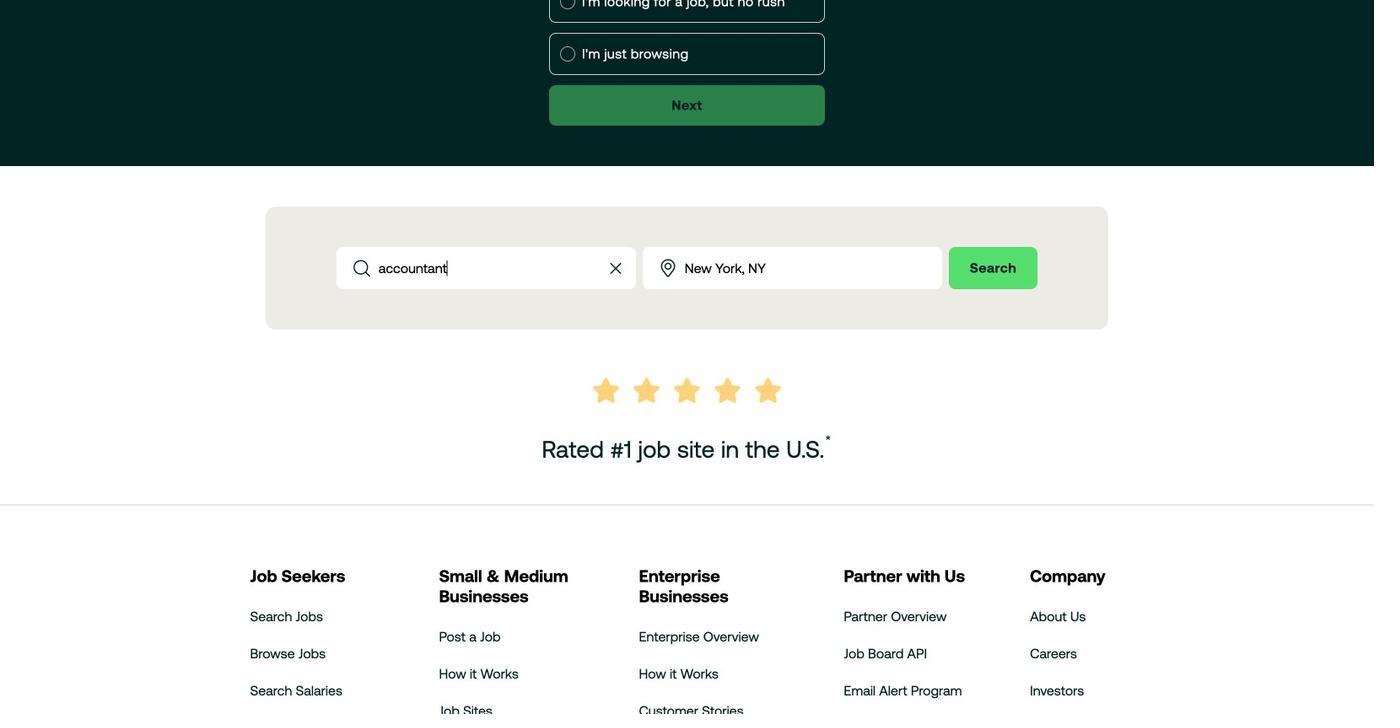 Task type: describe. For each thing, give the bounding box(es) containing it.
Search job title or keyword text field
[[379, 248, 589, 289]]

none field the search location or remote
[[643, 247, 942, 289]]

clear image
[[606, 258, 626, 278]]



Task type: locate. For each thing, give the bounding box(es) containing it.
None radio
[[560, 0, 575, 9]]

None field
[[336, 247, 636, 289], [643, 247, 942, 289], [336, 247, 636, 289]]

Search location or remote text field
[[685, 248, 942, 289]]

None radio
[[560, 46, 575, 62]]



Task type: vqa. For each thing, say whether or not it's contained in the screenshot.
clear icon
yes



